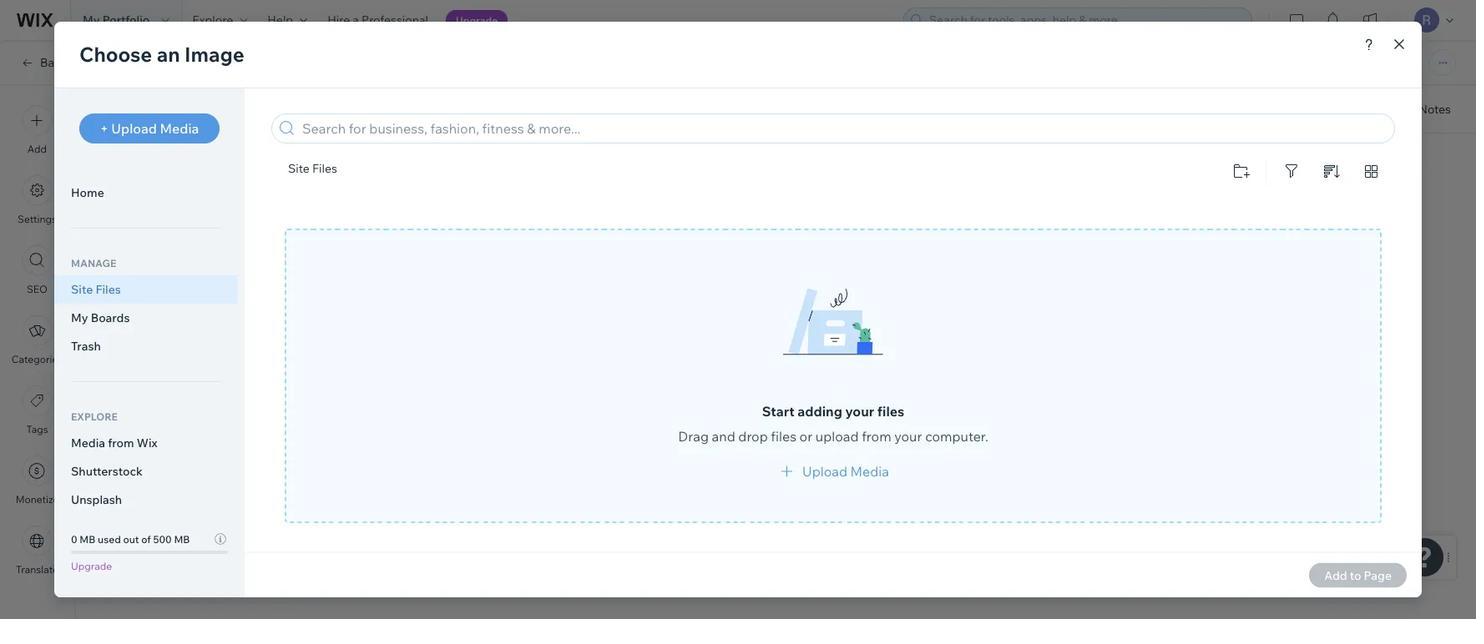Task type: vqa. For each thing, say whether or not it's contained in the screenshot.
My
yes



Task type: locate. For each thing, give the bounding box(es) containing it.
seo button
[[22, 246, 52, 296]]

menu
[[0, 95, 74, 586]]

add
[[27, 143, 47, 155]]

portfolio.
[[783, 203, 847, 223]]

hire a professional
[[328, 13, 428, 27]]

0 vertical spatial any
[[1026, 203, 1051, 223]]

monetize button
[[16, 456, 59, 506]]

any down the welcome
[[558, 226, 583, 246]]

paragraph
[[478, 100, 535, 115]]

any right need
[[1026, 203, 1051, 223]]

monetize
[[16, 494, 59, 506]]

settings button
[[18, 175, 57, 226]]

hire
[[328, 13, 350, 27]]

or
[[501, 226, 516, 246]]

hire a professional link
[[318, 0, 438, 40]]

questions.
[[587, 226, 659, 246]]

paragraph button
[[475, 96, 552, 119]]

categories button
[[12, 316, 63, 366]]

1 vertical spatial any
[[558, 226, 583, 246]]

my
[[83, 13, 100, 27]]

explore
[[192, 13, 233, 27]]

upgrade
[[456, 14, 498, 26]]

free
[[696, 226, 723, 246]]

1 horizontal spatial to
[[727, 226, 742, 246]]

notes button
[[1389, 98, 1457, 120]]

add button
[[22, 105, 52, 155]]

let
[[851, 203, 873, 223]]

help
[[268, 13, 293, 27]]

online
[[735, 203, 779, 223]]

help button
[[257, 0, 318, 40]]

settings
[[18, 213, 57, 226]]

any
[[1026, 203, 1051, 223], [558, 226, 583, 246]]

to right the free
[[727, 226, 742, 246]]

to right 'out'
[[816, 226, 830, 246]]

tags
[[26, 423, 48, 436]]

everyone!
[[485, 203, 554, 223]]

to
[[626, 203, 641, 223], [727, 226, 742, 246], [816, 226, 830, 246]]

my
[[644, 203, 666, 223]]

0 horizontal spatial any
[[558, 226, 583, 246]]

to left my
[[626, 203, 641, 223]]

notes
[[1419, 101, 1452, 116]]

professional
[[362, 13, 428, 27]]

help
[[466, 226, 497, 246]]

personal
[[670, 203, 731, 223]]

have
[[520, 226, 554, 246]]

upgrade button
[[446, 10, 508, 30]]

if
[[944, 203, 953, 223]]

0 horizontal spatial to
[[626, 203, 641, 223]]



Task type: describe. For each thing, give the bounding box(es) containing it.
you
[[957, 203, 983, 223]]

my portfolio
[[83, 13, 150, 27]]

feel
[[663, 226, 692, 246]]

1 horizontal spatial any
[[1026, 203, 1051, 223]]

2 horizontal spatial to
[[816, 226, 830, 246]]

back
[[40, 55, 67, 70]]

need
[[987, 203, 1022, 223]]

welcome
[[558, 203, 622, 223]]

hi
[[466, 203, 481, 223]]

portfolio
[[102, 13, 150, 27]]

Search for tools, apps, help & more... field
[[925, 8, 1247, 32]]

categories
[[12, 353, 63, 366]]

hi everyone! welcome to my personal online portfolio. let me know if you need any help or have any questions. feel free to reach out to me.
[[466, 203, 1055, 246]]

reach
[[746, 226, 785, 246]]

know
[[903, 203, 941, 223]]

me
[[877, 203, 899, 223]]

translate
[[16, 564, 58, 576]]

a
[[353, 13, 359, 27]]

out
[[788, 226, 812, 246]]

seo
[[27, 283, 48, 296]]

back button
[[20, 55, 67, 70]]

translate button
[[16, 526, 58, 576]]

tags button
[[22, 386, 52, 436]]

menu containing add
[[0, 95, 74, 586]]

me.
[[834, 226, 861, 246]]



